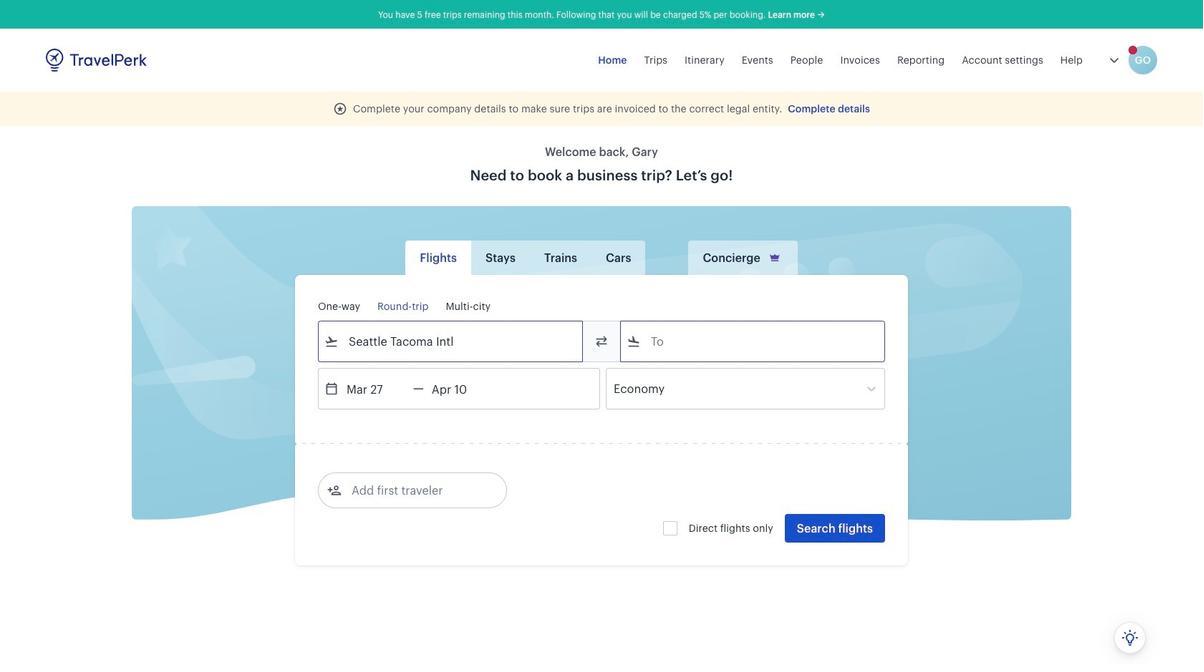 Task type: vqa. For each thing, say whether or not it's contained in the screenshot.
To search box
yes



Task type: describe. For each thing, give the bounding box(es) containing it.
Depart text field
[[339, 369, 413, 409]]

From search field
[[339, 330, 564, 353]]

Add first traveler search field
[[342, 479, 491, 502]]

Return text field
[[424, 369, 498, 409]]

To search field
[[641, 330, 866, 353]]



